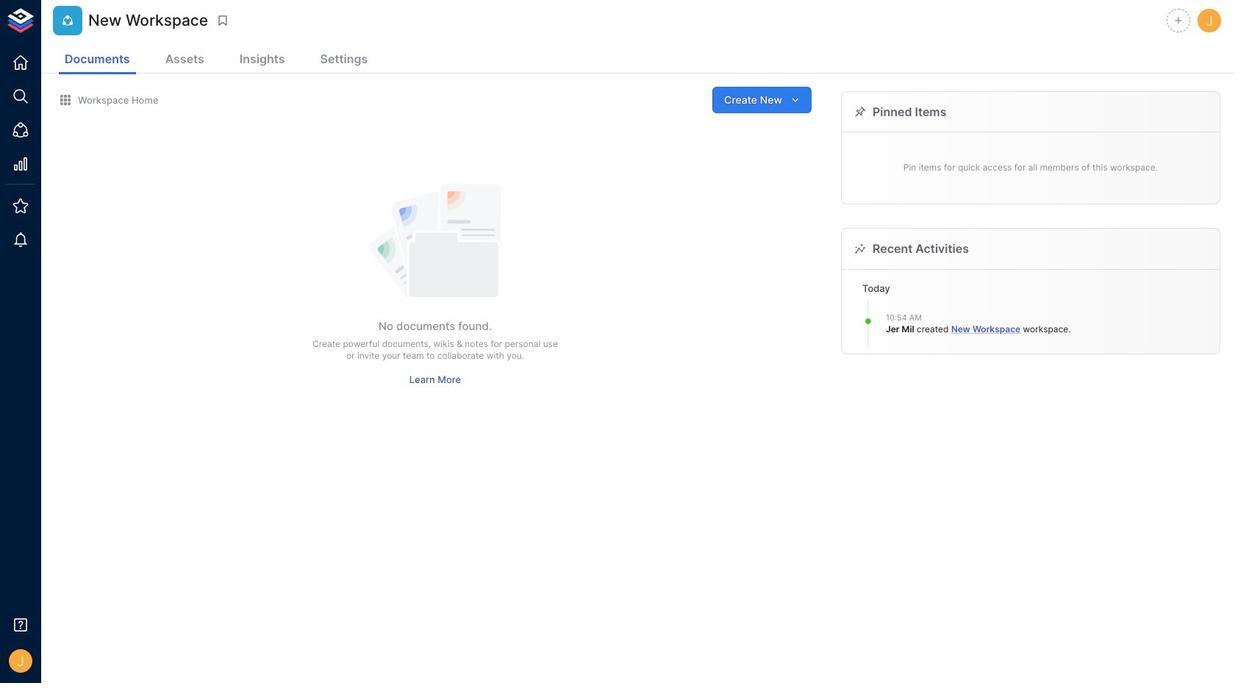 Task type: locate. For each thing, give the bounding box(es) containing it.
bookmark image
[[216, 14, 230, 27]]



Task type: vqa. For each thing, say whether or not it's contained in the screenshot.
Go Back image
no



